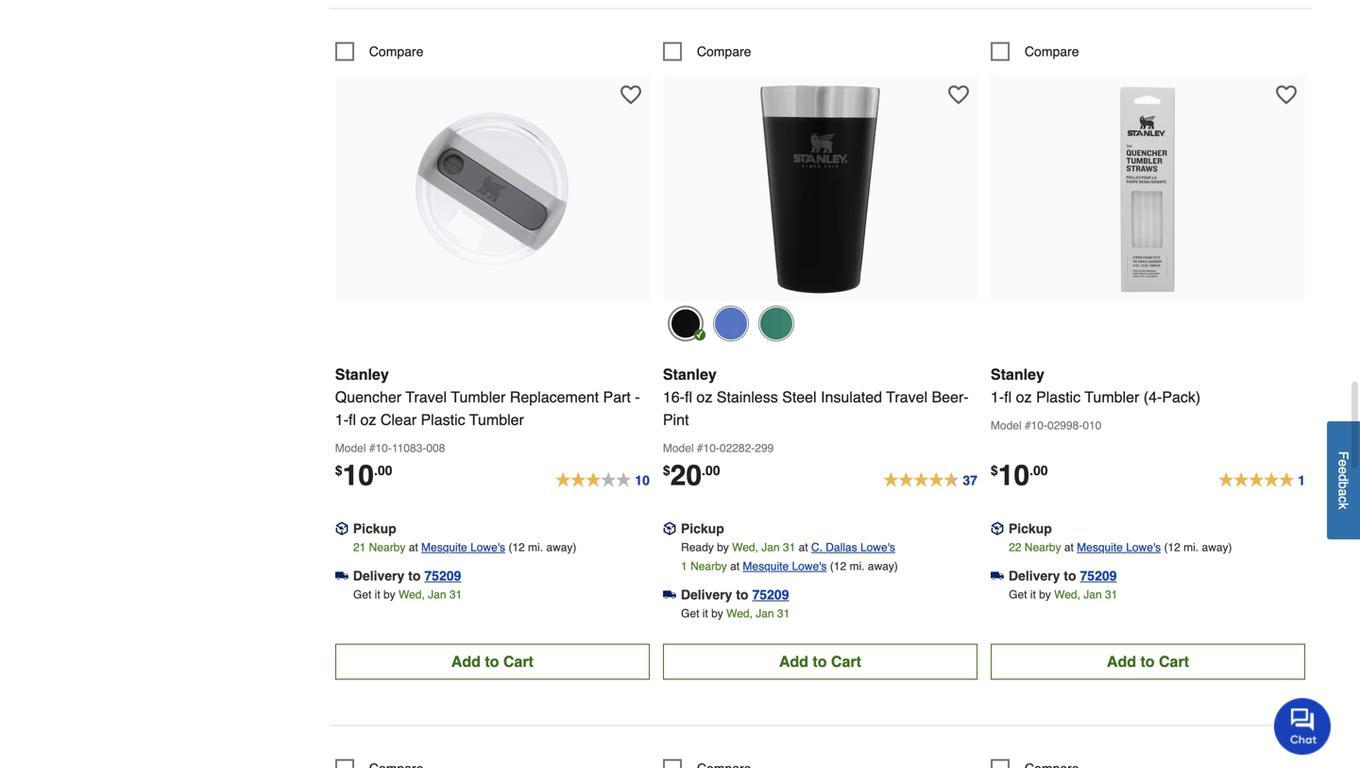 Task type: describe. For each thing, give the bounding box(es) containing it.
1 horizontal spatial delivery
[[681, 587, 733, 602]]

2 heart outline image from the left
[[949, 84, 970, 105]]

21 nearby at mesquite lowe's (12 mi. away)
[[353, 541, 577, 554]]

get for 22
[[1009, 588, 1028, 601]]

mesquite lowe's button for 1 nearby
[[743, 557, 827, 576]]

22
[[1009, 541, 1022, 554]]

travel inside stanley quencher travel tumbler replacement part - 1-fl oz clear plastic tumbler
[[406, 388, 447, 406]]

away) inside ready by wed, jan 31 at c. dallas lowe's 1 nearby at mesquite lowe's (12 mi. away)
[[868, 560, 899, 573]]

mesquite for 22 nearby
[[1078, 541, 1124, 554]]

stanley 16-fl oz stainless steel insulated travel beer- pint
[[663, 366, 969, 428]]

mesquite lowe's button for 22 nearby
[[1078, 538, 1162, 557]]

1 inside ready by wed, jan 31 at c. dallas lowe's 1 nearby at mesquite lowe's (12 mi. away)
[[681, 560, 688, 573]]

75209 button for 22 nearby
[[1081, 566, 1118, 585]]

away) for 21 nearby at mesquite lowe's (12 mi. away)
[[547, 541, 577, 554]]

c
[[1337, 496, 1352, 503]]

# for stanley 1-fl oz plastic tumbler (4-pack)
[[1025, 419, 1032, 432]]

stainless
[[717, 388, 778, 406]]

stanley quencher travel tumbler replacement part - 1-fl oz clear plastic tumbler
[[335, 366, 640, 428]]

actual price $10.00 element for 10
[[335, 459, 393, 492]]

ready by wed, jan 31 at c. dallas lowe's 1 nearby at mesquite lowe's (12 mi. away)
[[681, 541, 899, 573]]

22 nearby at mesquite lowe's (12 mi. away)
[[1009, 541, 1233, 554]]

1 button
[[1219, 463, 1306, 489]]

away) for 22 nearby at mesquite lowe's (12 mi. away)
[[1203, 541, 1233, 554]]

1 horizontal spatial get it by wed, jan 31
[[681, 607, 790, 620]]

chat invite button image
[[1275, 697, 1333, 755]]

20
[[671, 459, 702, 492]]

5014008319 element
[[335, 759, 424, 768]]

# for stanley quencher travel tumbler replacement part - 1-fl oz clear plastic tumbler
[[369, 442, 376, 455]]

cart for 1st add to cart button from left
[[504, 653, 534, 670]]

1 horizontal spatial it
[[703, 607, 709, 620]]

16-
[[663, 388, 685, 406]]

jan down 22 nearby at mesquite lowe's (12 mi. away)
[[1084, 588, 1103, 601]]

008
[[427, 442, 445, 455]]

37 button
[[884, 463, 978, 489]]

mi. for 22 nearby at mesquite lowe's (12 mi. away)
[[1184, 541, 1200, 554]]

compare for 5013767403 element
[[697, 44, 752, 59]]

1 add to cart button from the left
[[335, 644, 650, 680]]

model for quencher travel tumbler replacement part - 1-fl oz clear plastic tumbler
[[335, 442, 366, 455]]

2 pickup image from the left
[[663, 522, 677, 535]]

pickup for 22
[[1009, 521, 1053, 536]]

stanley 1-fl oz plastic tumbler (4-pack)
[[991, 366, 1201, 406]]

2 e from the top
[[1337, 467, 1352, 474]]

.00 for 10
[[374, 463, 393, 478]]

jan down ready by wed, jan 31 at c. dallas lowe's 1 nearby at mesquite lowe's (12 mi. away)
[[756, 607, 775, 620]]

11083-
[[392, 442, 427, 455]]

1 heart outline image from the left
[[621, 84, 642, 105]]

add for 2nd add to cart button
[[780, 653, 809, 670]]

plastic inside stanley quencher travel tumbler replacement part - 1-fl oz clear plastic tumbler
[[421, 411, 466, 428]]

oz for plastic
[[1017, 388, 1033, 406]]

(12 for 22 nearby at mesquite lowe's (12 mi. away)
[[1165, 541, 1181, 554]]

1 horizontal spatial delivery to 75209
[[681, 587, 790, 602]]

model # 10-11083-008
[[335, 442, 445, 455]]

02998-
[[1048, 419, 1083, 432]]

(4-
[[1144, 388, 1163, 406]]

model for 1-fl oz plastic tumbler (4-pack)
[[991, 419, 1022, 432]]

5013767393 element
[[991, 759, 1080, 768]]

cart for 2nd add to cart button
[[832, 653, 862, 670]]

add to cart for 3rd add to cart button
[[1108, 653, 1190, 670]]

wed, inside ready by wed, jan 31 at c. dallas lowe's 1 nearby at mesquite lowe's (12 mi. away)
[[733, 541, 759, 554]]

delivery for 22
[[1009, 568, 1061, 583]]

010
[[1083, 419, 1102, 432]]

pint
[[663, 411, 689, 428]]

stanley 10-02282-299 16-fl oz stainless steel insulated travel beer-pint image
[[717, 85, 925, 293]]

pickup for 21
[[353, 521, 397, 536]]

10- for 1-
[[1032, 419, 1048, 432]]

.00 for 1
[[1030, 463, 1049, 478]]

5013767403 element
[[663, 42, 752, 61]]

f
[[1337, 451, 1352, 459]]

1 horizontal spatial 75209 button
[[753, 585, 790, 604]]

1 e from the top
[[1337, 459, 1352, 467]]

fl for 1-
[[1005, 388, 1012, 406]]

stanley for quencher
[[335, 366, 389, 383]]

2 add to cart button from the left
[[663, 644, 978, 680]]

wed, for 22 nearby 75209 button
[[1055, 588, 1081, 601]]

10 inside button
[[635, 473, 650, 488]]

mi. for 21 nearby at mesquite lowe's (12 mi. away)
[[528, 541, 543, 554]]

mi. inside ready by wed, jan 31 at c. dallas lowe's 1 nearby at mesquite lowe's (12 mi. away)
[[850, 560, 865, 573]]

tumbler left replacement
[[451, 388, 506, 406]]

75209 for 21 nearby
[[425, 568, 462, 583]]

oz inside stanley quencher travel tumbler replacement part - 1-fl oz clear plastic tumbler
[[361, 411, 376, 428]]

mesquite lowe's button for 21 nearby
[[422, 538, 506, 557]]

fl for 16-
[[685, 388, 693, 406]]

10- for quencher
[[376, 442, 392, 455]]

get for 21
[[353, 588, 372, 601]]

1- inside stanley quencher travel tumbler replacement part - 1-fl oz clear plastic tumbler
[[335, 411, 349, 428]]

$ 20 .00
[[663, 459, 721, 492]]

$ for 37
[[663, 463, 671, 478]]

5014688129 element
[[991, 42, 1080, 61]]

get it by wed, jan 31 for 21 nearby
[[353, 588, 462, 601]]

1 pickup image from the left
[[335, 522, 349, 535]]

f e e d b a c k
[[1337, 451, 1352, 509]]

quencher
[[335, 388, 402, 406]]



Task type: vqa. For each thing, say whether or not it's contained in the screenshot.
leaks.
no



Task type: locate. For each thing, give the bounding box(es) containing it.
0 horizontal spatial fl
[[349, 411, 356, 428]]

# left 11083-
[[369, 442, 376, 455]]

replacement
[[510, 388, 599, 406]]

oz down the quencher in the left bottom of the page
[[361, 411, 376, 428]]

0 horizontal spatial mesquite lowe's button
[[422, 538, 506, 557]]

1 horizontal spatial nearby
[[691, 560, 727, 573]]

2 stanley from the left
[[663, 366, 717, 383]]

3 add to cart button from the left
[[991, 644, 1306, 680]]

ready
[[681, 541, 714, 554]]

cart for 3rd add to cart button
[[1160, 653, 1190, 670]]

alpine image
[[759, 306, 795, 342]]

0 horizontal spatial cart
[[504, 653, 534, 670]]

pickup image down the model # 10-11083-008
[[335, 522, 349, 535]]

10- down "clear"
[[376, 442, 392, 455]]

black glimmer image
[[713, 306, 749, 342]]

get
[[353, 588, 372, 601], [1009, 588, 1028, 601], [681, 607, 700, 620]]

2 horizontal spatial 10
[[999, 459, 1030, 492]]

2 horizontal spatial mesquite lowe's button
[[1078, 538, 1162, 557]]

fl down the quencher in the left bottom of the page
[[349, 411, 356, 428]]

e
[[1337, 459, 1352, 467], [1337, 467, 1352, 474]]

oz for stainless
[[697, 388, 713, 406]]

get down 22
[[1009, 588, 1028, 601]]

oz right 16-
[[697, 388, 713, 406]]

delivery to 75209 down 22
[[1009, 568, 1118, 583]]

$ for 1
[[991, 463, 999, 478]]

2 horizontal spatial (12
[[1165, 541, 1181, 554]]

1 down ready
[[681, 560, 688, 573]]

0 horizontal spatial 75209
[[425, 568, 462, 583]]

actual price $10.00 element
[[335, 459, 393, 492], [991, 459, 1049, 492]]

0 horizontal spatial truck filled image
[[335, 569, 349, 583]]

pickup up '21'
[[353, 521, 397, 536]]

to
[[408, 568, 421, 583], [1064, 568, 1077, 583], [736, 587, 749, 602], [485, 653, 499, 670], [813, 653, 827, 670], [1141, 653, 1155, 670]]

truck filled image
[[335, 569, 349, 583], [991, 569, 1005, 583], [663, 588, 677, 602]]

nearby
[[369, 541, 406, 554], [1025, 541, 1062, 554], [691, 560, 727, 573]]

1 horizontal spatial cart
[[832, 653, 862, 670]]

stanley 10-11083-008 quencher travel tumbler replacement part - 1-fl oz clear plastic tumbler image
[[389, 85, 597, 293]]

1 vertical spatial 1-
[[335, 411, 349, 428]]

2 horizontal spatial 10-
[[1032, 419, 1048, 432]]

model
[[991, 419, 1022, 432], [335, 442, 366, 455], [663, 442, 694, 455]]

$
[[335, 463, 343, 478], [663, 463, 671, 478], [991, 463, 999, 478]]

3 add from the left
[[1108, 653, 1137, 670]]

jan down 21 nearby at mesquite lowe's (12 mi. away) at left
[[428, 588, 447, 601]]

2 horizontal spatial get it by wed, jan 31
[[1009, 588, 1118, 601]]

actual price $10.00 element for 1
[[991, 459, 1049, 492]]

2 horizontal spatial away)
[[1203, 541, 1233, 554]]

jan
[[762, 541, 780, 554], [428, 588, 447, 601], [1084, 588, 1103, 601], [756, 607, 775, 620]]

by for middle truck filled image
[[712, 607, 724, 620]]

b
[[1337, 482, 1352, 489]]

nearby right '21'
[[369, 541, 406, 554]]

by
[[717, 541, 729, 554], [384, 588, 396, 601], [1040, 588, 1052, 601], [712, 607, 724, 620]]

0 horizontal spatial oz
[[361, 411, 376, 428]]

1 horizontal spatial 10-
[[704, 442, 720, 455]]

delivery to 75209 for 22 nearby
[[1009, 568, 1118, 583]]

by down ready
[[712, 607, 724, 620]]

75209 button down 22 nearby at mesquite lowe's (12 mi. away)
[[1081, 566, 1118, 585]]

21
[[353, 541, 366, 554]]

0 horizontal spatial add
[[452, 653, 481, 670]]

0 horizontal spatial mi.
[[528, 541, 543, 554]]

0 horizontal spatial heart outline image
[[621, 84, 642, 105]]

2 horizontal spatial mi.
[[1184, 541, 1200, 554]]

tumbler up 010
[[1085, 388, 1140, 406]]

-
[[635, 388, 640, 406]]

2 horizontal spatial 75209
[[1081, 568, 1118, 583]]

1 horizontal spatial 10
[[635, 473, 650, 488]]

1 horizontal spatial fl
[[685, 388, 693, 406]]

fl
[[685, 388, 693, 406], [1005, 388, 1012, 406], [349, 411, 356, 428]]

add for 3rd add to cart button
[[1108, 653, 1137, 670]]

2 horizontal spatial it
[[1031, 588, 1037, 601]]

wed, down 21 nearby at mesquite lowe's (12 mi. away) at left
[[399, 588, 425, 601]]

2 horizontal spatial delivery
[[1009, 568, 1061, 583]]

75209 button for 21 nearby
[[425, 566, 462, 585]]

it for 21
[[375, 588, 381, 601]]

add to cart for 1st add to cart button from left
[[452, 653, 534, 670]]

1 inside button
[[1299, 473, 1306, 488]]

e up d
[[1337, 459, 1352, 467]]

mesquite lowe's button
[[422, 538, 506, 557], [1078, 538, 1162, 557], [743, 557, 827, 576]]

1 $ from the left
[[335, 463, 343, 478]]

1 horizontal spatial mesquite lowe's button
[[743, 557, 827, 576]]

0 horizontal spatial 75209 button
[[425, 566, 462, 585]]

1
[[1299, 473, 1306, 488], [681, 560, 688, 573]]

add to cart button
[[335, 644, 650, 680], [663, 644, 978, 680], [991, 644, 1306, 680]]

10 down the model # 10-11083-008
[[343, 459, 374, 492]]

1- right 'beer-'
[[991, 388, 1005, 406]]

10
[[343, 459, 374, 492], [999, 459, 1030, 492], [635, 473, 650, 488]]

travel left 'beer-'
[[887, 388, 928, 406]]

get it by wed, jan 31 for 22 nearby
[[1009, 588, 1118, 601]]

actual price $10.00 element right 37
[[991, 459, 1049, 492]]

75209 down 22 nearby at mesquite lowe's (12 mi. away)
[[1081, 568, 1118, 583]]

3 pickup from the left
[[1009, 521, 1053, 536]]

stanley inside stanley quencher travel tumbler replacement part - 1-fl oz clear plastic tumbler
[[335, 366, 389, 383]]

0 horizontal spatial away)
[[547, 541, 577, 554]]

31
[[783, 541, 796, 554], [450, 588, 462, 601], [1106, 588, 1118, 601], [778, 607, 790, 620]]

.00 inside $ 20 .00
[[702, 463, 721, 478]]

0 horizontal spatial $
[[335, 463, 343, 478]]

3 $ from the left
[[991, 463, 999, 478]]

1 horizontal spatial add to cart
[[780, 653, 862, 670]]

2 horizontal spatial model
[[991, 419, 1022, 432]]

2 horizontal spatial stanley
[[991, 366, 1045, 383]]

10-
[[1032, 419, 1048, 432], [376, 442, 392, 455], [704, 442, 720, 455]]

oz
[[697, 388, 713, 406], [1017, 388, 1033, 406], [361, 411, 376, 428]]

1- inside stanley 1-fl oz plastic tumbler (4-pack)
[[991, 388, 1005, 406]]

stanley up the quencher in the left bottom of the page
[[335, 366, 389, 383]]

2 $ 10 .00 from the left
[[991, 459, 1049, 492]]

2 horizontal spatial oz
[[1017, 388, 1033, 406]]

by inside ready by wed, jan 31 at c. dallas lowe's 1 nearby at mesquite lowe's (12 mi. away)
[[717, 541, 729, 554]]

2 compare from the left
[[697, 44, 752, 59]]

at
[[409, 541, 418, 554], [799, 541, 809, 554], [1065, 541, 1074, 554], [731, 560, 740, 573]]

compare inside 5013767403 element
[[697, 44, 752, 59]]

0 horizontal spatial get it by wed, jan 31
[[353, 588, 462, 601]]

truck filled image for 22
[[991, 569, 1005, 583]]

2 horizontal spatial .00
[[1030, 463, 1049, 478]]

plastic up 008
[[421, 411, 466, 428]]

mesquite inside ready by wed, jan 31 at c. dallas lowe's 1 nearby at mesquite lowe's (12 mi. away)
[[743, 560, 789, 573]]

75209 button
[[425, 566, 462, 585], [1081, 566, 1118, 585], [753, 585, 790, 604]]

$ 10 .00 down the model # 10-11083-008
[[335, 459, 393, 492]]

0 horizontal spatial 10
[[343, 459, 374, 492]]

0 horizontal spatial model
[[335, 442, 366, 455]]

.00 down model # 10-02998-010
[[1030, 463, 1049, 478]]

wed,
[[733, 541, 759, 554], [399, 588, 425, 601], [1055, 588, 1081, 601], [727, 607, 753, 620]]

31 left c.
[[783, 541, 796, 554]]

.00 for 37
[[702, 463, 721, 478]]

1 horizontal spatial .00
[[702, 463, 721, 478]]

1 horizontal spatial pickup
[[681, 521, 725, 536]]

delivery to 75209
[[353, 568, 462, 583], [1009, 568, 1118, 583], [681, 587, 790, 602]]

0 horizontal spatial pickup image
[[335, 522, 349, 535]]

by down 22 nearby at mesquite lowe's (12 mi. away)
[[1040, 588, 1052, 601]]

10 button
[[556, 463, 650, 489]]

wed, for 75209 button to the middle
[[727, 607, 753, 620]]

1 horizontal spatial $ 10 .00
[[991, 459, 1049, 492]]

2 horizontal spatial cart
[[1160, 653, 1190, 670]]

$ 10 .00 for 1
[[991, 459, 1049, 492]]

wed, down 22 nearby at mesquite lowe's (12 mi. away)
[[1055, 588, 1081, 601]]

travel up "clear"
[[406, 388, 447, 406]]

delivery to 75209 down '21'
[[353, 568, 462, 583]]

2 horizontal spatial add
[[1108, 653, 1137, 670]]

$ 10 .00
[[335, 459, 393, 492], [991, 459, 1049, 492]]

e up b
[[1337, 467, 1352, 474]]

compare
[[369, 44, 424, 59], [697, 44, 752, 59], [1025, 44, 1080, 59]]

10 for 10
[[343, 459, 374, 492]]

away) down c. dallas lowe's button
[[868, 560, 899, 573]]

fl inside stanley 16-fl oz stainless steel insulated travel beer- pint
[[685, 388, 693, 406]]

matte black image
[[668, 306, 704, 342]]

2 horizontal spatial mesquite
[[1078, 541, 1124, 554]]

0 horizontal spatial add to cart
[[452, 653, 534, 670]]

0 horizontal spatial .00
[[374, 463, 393, 478]]

delivery down '21'
[[353, 568, 405, 583]]

1 actual price $10.00 element from the left
[[335, 459, 393, 492]]

1 horizontal spatial plastic
[[1037, 388, 1081, 406]]

heart outline image
[[621, 84, 642, 105], [949, 84, 970, 105]]

2 horizontal spatial delivery to 75209
[[1009, 568, 1118, 583]]

1 horizontal spatial oz
[[697, 388, 713, 406]]

fl up model # 10-02998-010
[[1005, 388, 1012, 406]]

delivery
[[353, 568, 405, 583], [1009, 568, 1061, 583], [681, 587, 733, 602]]

(12 inside ready by wed, jan 31 at c. dallas lowe's 1 nearby at mesquite lowe's (12 mi. away)
[[831, 560, 847, 573]]

1 cart from the left
[[504, 653, 534, 670]]

1- down the quencher in the left bottom of the page
[[335, 411, 349, 428]]

get it by wed, jan 31 down ready
[[681, 607, 790, 620]]

compare inside the 5014688129 element
[[1025, 44, 1080, 59]]

c. dallas lowe's button
[[812, 538, 896, 557]]

lowe's
[[471, 541, 506, 554], [861, 541, 896, 554], [1127, 541, 1162, 554], [792, 560, 827, 573]]

part
[[603, 388, 631, 406]]

.00 down model # 10-02282-299
[[702, 463, 721, 478]]

2 cart from the left
[[832, 653, 862, 670]]

1 horizontal spatial 1-
[[991, 388, 1005, 406]]

2 horizontal spatial nearby
[[1025, 541, 1062, 554]]

plastic up 02998-
[[1037, 388, 1081, 406]]

3 .00 from the left
[[1030, 463, 1049, 478]]

2 actual price $10.00 element from the left
[[991, 459, 1049, 492]]

1 add from the left
[[452, 653, 481, 670]]

delivery to 75209 down ready
[[681, 587, 790, 602]]

3 cart from the left
[[1160, 653, 1190, 670]]

3 stanley from the left
[[991, 366, 1045, 383]]

stanley
[[335, 366, 389, 383], [663, 366, 717, 383], [991, 366, 1045, 383]]

2 add from the left
[[780, 653, 809, 670]]

pack)
[[1163, 388, 1201, 406]]

travel inside stanley 16-fl oz stainless steel insulated travel beer- pint
[[887, 388, 928, 406]]

# for stanley 16-fl oz stainless steel insulated travel beer- pint
[[697, 442, 704, 455]]

wed, for 21 nearby's 75209 button
[[399, 588, 425, 601]]

75209 for 22 nearby
[[1081, 568, 1118, 583]]

# left 02998-
[[1025, 419, 1032, 432]]

fl up pint
[[685, 388, 693, 406]]

3 compare from the left
[[1025, 44, 1080, 59]]

plastic inside stanley 1-fl oz plastic tumbler (4-pack)
[[1037, 388, 1081, 406]]

tumbler
[[451, 388, 506, 406], [1085, 388, 1140, 406], [470, 411, 524, 428]]

wed, down ready by wed, jan 31 at c. dallas lowe's 1 nearby at mesquite lowe's (12 mi. away)
[[727, 607, 753, 620]]

1 vertical spatial 1
[[681, 560, 688, 573]]

2 horizontal spatial truck filled image
[[991, 569, 1005, 583]]

299
[[755, 442, 774, 455]]

1 horizontal spatial away)
[[868, 560, 899, 573]]

stanley for 16-
[[663, 366, 717, 383]]

compare for the 5014688129 element
[[1025, 44, 1080, 59]]

1 horizontal spatial $
[[663, 463, 671, 478]]

d
[[1337, 474, 1352, 482]]

75209
[[425, 568, 462, 583], [1081, 568, 1118, 583], [753, 587, 790, 602]]

compare for 5014688113 element
[[369, 44, 424, 59]]

5014688113 element
[[335, 42, 424, 61]]

2 horizontal spatial #
[[1025, 419, 1032, 432]]

1 left f e e d b a c k button
[[1299, 473, 1306, 488]]

clear
[[381, 411, 417, 428]]

$ for 10
[[335, 463, 343, 478]]

by down 21 nearby at mesquite lowe's (12 mi. away) at left
[[384, 588, 396, 601]]

insulated
[[821, 388, 883, 406]]

wed, right ready
[[733, 541, 759, 554]]

jan inside ready by wed, jan 31 at c. dallas lowe's 1 nearby at mesquite lowe's (12 mi. away)
[[762, 541, 780, 554]]

10 for 1
[[999, 459, 1030, 492]]

mi.
[[528, 541, 543, 554], [1184, 541, 1200, 554], [850, 560, 865, 573]]

nearby for 22 nearby
[[1025, 541, 1062, 554]]

nearby down ready
[[691, 560, 727, 573]]

oz up model # 10-02998-010
[[1017, 388, 1033, 406]]

tumbler inside stanley 1-fl oz plastic tumbler (4-pack)
[[1085, 388, 1140, 406]]

beer-
[[932, 388, 969, 406]]

0 horizontal spatial $ 10 .00
[[335, 459, 393, 492]]

75209 down 21 nearby at mesquite lowe's (12 mi. away) at left
[[425, 568, 462, 583]]

plastic
[[1037, 388, 1081, 406], [421, 411, 466, 428]]

0 horizontal spatial (12
[[509, 541, 525, 554]]

.00 down the model # 10-11083-008
[[374, 463, 393, 478]]

actual price $10.00 element down the model # 10-11083-008
[[335, 459, 393, 492]]

$ down pint
[[663, 463, 671, 478]]

02282-
[[720, 442, 755, 455]]

10- left 010
[[1032, 419, 1048, 432]]

pickup image down the 20
[[663, 522, 677, 535]]

it
[[375, 588, 381, 601], [1031, 588, 1037, 601], [703, 607, 709, 620]]

2 travel from the left
[[887, 388, 928, 406]]

stanley up 16-
[[663, 366, 717, 383]]

model # 10-02998-010
[[991, 419, 1102, 432]]

0 vertical spatial 1-
[[991, 388, 1005, 406]]

get it by wed, jan 31 down 22
[[1009, 588, 1118, 601]]

75209 down ready by wed, jan 31 at c. dallas lowe's 1 nearby at mesquite lowe's (12 mi. away)
[[753, 587, 790, 602]]

1 pickup from the left
[[353, 521, 397, 536]]

$ 10 .00 for 10
[[335, 459, 393, 492]]

(12 for 21 nearby at mesquite lowe's (12 mi. away)
[[509, 541, 525, 554]]

0 horizontal spatial mesquite
[[422, 541, 468, 554]]

actual price $20.00 element
[[663, 459, 721, 492]]

1 horizontal spatial mi.
[[850, 560, 865, 573]]

add to cart
[[452, 653, 534, 670], [780, 653, 862, 670], [1108, 653, 1190, 670]]

0 horizontal spatial compare
[[369, 44, 424, 59]]

75209 button down ready by wed, jan 31 at c. dallas lowe's 1 nearby at mesquite lowe's (12 mi. away)
[[753, 585, 790, 604]]

get it by wed, jan 31 down '21'
[[353, 588, 462, 601]]

nearby for 21 nearby
[[369, 541, 406, 554]]

heart outline image
[[1277, 84, 1297, 105]]

pickup
[[353, 521, 397, 536], [681, 521, 725, 536], [1009, 521, 1053, 536]]

1 horizontal spatial (12
[[831, 560, 847, 573]]

0 horizontal spatial nearby
[[369, 541, 406, 554]]

delivery down 22
[[1009, 568, 1061, 583]]

0 vertical spatial plastic
[[1037, 388, 1081, 406]]

1 horizontal spatial actual price $10.00 element
[[991, 459, 1049, 492]]

10- for 16-
[[704, 442, 720, 455]]

1 vertical spatial plastic
[[421, 411, 466, 428]]

stanley for 1-
[[991, 366, 1045, 383]]

2 horizontal spatial add to cart button
[[991, 644, 1306, 680]]

get down ready
[[681, 607, 700, 620]]

pickup image
[[335, 522, 349, 535], [663, 522, 677, 535]]

0 horizontal spatial travel
[[406, 388, 447, 406]]

cart
[[504, 653, 534, 670], [832, 653, 862, 670], [1160, 653, 1190, 670]]

0 horizontal spatial add to cart button
[[335, 644, 650, 680]]

0 horizontal spatial 1
[[681, 560, 688, 573]]

away) down 10 button
[[547, 541, 577, 554]]

1 horizontal spatial get
[[681, 607, 700, 620]]

stanley inside stanley 16-fl oz stainless steel insulated travel beer- pint
[[663, 366, 717, 383]]

10 left the 20
[[635, 473, 650, 488]]

delivery for 21
[[353, 568, 405, 583]]

0 horizontal spatial it
[[375, 588, 381, 601]]

1 horizontal spatial heart outline image
[[949, 84, 970, 105]]

model # 10-02282-299
[[663, 442, 774, 455]]

fl inside stanley 1-fl oz plastic tumbler (4-pack)
[[1005, 388, 1012, 406]]

10 right 37
[[999, 459, 1030, 492]]

1 horizontal spatial 75209
[[753, 587, 790, 602]]

5013767423 element
[[663, 759, 752, 768]]

travel
[[406, 388, 447, 406], [887, 388, 928, 406]]

2 horizontal spatial get
[[1009, 588, 1028, 601]]

mesquite
[[422, 541, 468, 554], [1078, 541, 1124, 554], [743, 560, 789, 573]]

2 $ from the left
[[663, 463, 671, 478]]

$ inside $ 20 .00
[[663, 463, 671, 478]]

0 horizontal spatial 10-
[[376, 442, 392, 455]]

31 down 22 nearby at mesquite lowe's (12 mi. away)
[[1106, 588, 1118, 601]]

31 down ready by wed, jan 31 at c. dallas lowe's 1 nearby at mesquite lowe's (12 mi. away)
[[778, 607, 790, 620]]

1-
[[991, 388, 1005, 406], [335, 411, 349, 428]]

fl inside stanley quencher travel tumbler replacement part - 1-fl oz clear plastic tumbler
[[349, 411, 356, 428]]

2 horizontal spatial add to cart
[[1108, 653, 1190, 670]]

1 horizontal spatial #
[[697, 442, 704, 455]]

0 horizontal spatial actual price $10.00 element
[[335, 459, 393, 492]]

31 inside ready by wed, jan 31 at c. dallas lowe's 1 nearby at mesquite lowe's (12 mi. away)
[[783, 541, 796, 554]]

it for 22
[[1031, 588, 1037, 601]]

(12
[[509, 541, 525, 554], [1165, 541, 1181, 554], [831, 560, 847, 573]]

1 horizontal spatial 1
[[1299, 473, 1306, 488]]

by for truck filled image related to 21
[[384, 588, 396, 601]]

2 horizontal spatial fl
[[1005, 388, 1012, 406]]

$ 10 .00 right 37
[[991, 459, 1049, 492]]

0 horizontal spatial plastic
[[421, 411, 466, 428]]

.00
[[374, 463, 393, 478], [702, 463, 721, 478], [1030, 463, 1049, 478]]

stanley up model # 10-02998-010
[[991, 366, 1045, 383]]

0 vertical spatial 1
[[1299, 473, 1306, 488]]

0 horizontal spatial get
[[353, 588, 372, 601]]

1 horizontal spatial pickup image
[[663, 522, 677, 535]]

1 horizontal spatial travel
[[887, 388, 928, 406]]

stanley 10-02998-010 1-fl oz plastic tumbler (4-pack) image
[[1045, 85, 1253, 293]]

2 add to cart from the left
[[780, 653, 862, 670]]

1 stanley from the left
[[335, 366, 389, 383]]

f e e d b a c k button
[[1328, 421, 1361, 540]]

1 horizontal spatial add
[[780, 653, 809, 670]]

mesquite for 21 nearby
[[422, 541, 468, 554]]

add to cart for 2nd add to cart button
[[780, 653, 862, 670]]

stanley inside stanley 1-fl oz plastic tumbler (4-pack)
[[991, 366, 1045, 383]]

1 compare from the left
[[369, 44, 424, 59]]

10- up $ 20 .00
[[704, 442, 720, 455]]

model up the 20
[[663, 442, 694, 455]]

delivery to 75209 for 21 nearby
[[353, 568, 462, 583]]

1 .00 from the left
[[374, 463, 393, 478]]

#
[[1025, 419, 1032, 432], [369, 442, 376, 455], [697, 442, 704, 455]]

2 horizontal spatial pickup
[[1009, 521, 1053, 536]]

away)
[[547, 541, 577, 554], [1203, 541, 1233, 554], [868, 560, 899, 573]]

add for 1st add to cart button from left
[[452, 653, 481, 670]]

a
[[1337, 489, 1352, 496]]

add
[[452, 653, 481, 670], [780, 653, 809, 670], [1108, 653, 1137, 670]]

tumbler down replacement
[[470, 411, 524, 428]]

jan left c.
[[762, 541, 780, 554]]

pickup up ready
[[681, 521, 725, 536]]

pickup up 22
[[1009, 521, 1053, 536]]

1 $ 10 .00 from the left
[[335, 459, 393, 492]]

75209 button down 21 nearby at mesquite lowe's (12 mi. away) at left
[[425, 566, 462, 585]]

get down '21'
[[353, 588, 372, 601]]

model for 16-fl oz stainless steel insulated travel beer- pint
[[663, 442, 694, 455]]

truck filled image for 21
[[335, 569, 349, 583]]

2 .00 from the left
[[702, 463, 721, 478]]

nearby right 22
[[1025, 541, 1062, 554]]

$ down the model # 10-11083-008
[[335, 463, 343, 478]]

dallas
[[826, 541, 858, 554]]

model left 02998-
[[991, 419, 1022, 432]]

oz inside stanley 1-fl oz plastic tumbler (4-pack)
[[1017, 388, 1033, 406]]

1 horizontal spatial truck filled image
[[663, 588, 677, 602]]

get it by wed, jan 31
[[353, 588, 462, 601], [1009, 588, 1118, 601], [681, 607, 790, 620]]

delivery down ready
[[681, 587, 733, 602]]

3 add to cart from the left
[[1108, 653, 1190, 670]]

0 horizontal spatial #
[[369, 442, 376, 455]]

2 horizontal spatial $
[[991, 463, 999, 478]]

1 add to cart from the left
[[452, 653, 534, 670]]

oz inside stanley 16-fl oz stainless steel insulated travel beer- pint
[[697, 388, 713, 406]]

31 down 21 nearby at mesquite lowe's (12 mi. away) at left
[[450, 588, 462, 601]]

k
[[1337, 503, 1352, 509]]

1 travel from the left
[[406, 388, 447, 406]]

by for truck filled image associated with 22
[[1040, 588, 1052, 601]]

nearby inside ready by wed, jan 31 at c. dallas lowe's 1 nearby at mesquite lowe's (12 mi. away)
[[691, 560, 727, 573]]

1 horizontal spatial compare
[[697, 44, 752, 59]]

0 horizontal spatial pickup
[[353, 521, 397, 536]]

by right ready
[[717, 541, 729, 554]]

pickup image
[[991, 522, 1005, 535]]

0 horizontal spatial delivery to 75209
[[353, 568, 462, 583]]

model down the quencher in the left bottom of the page
[[335, 442, 366, 455]]

steel
[[783, 388, 817, 406]]

1 horizontal spatial mesquite
[[743, 560, 789, 573]]

37
[[963, 473, 978, 488]]

2 pickup from the left
[[681, 521, 725, 536]]

c.
[[812, 541, 823, 554]]

compare inside 5014688113 element
[[369, 44, 424, 59]]

# up "actual price $20.00" element
[[697, 442, 704, 455]]

$ right 37
[[991, 463, 999, 478]]

away) down 1 button
[[1203, 541, 1233, 554]]



